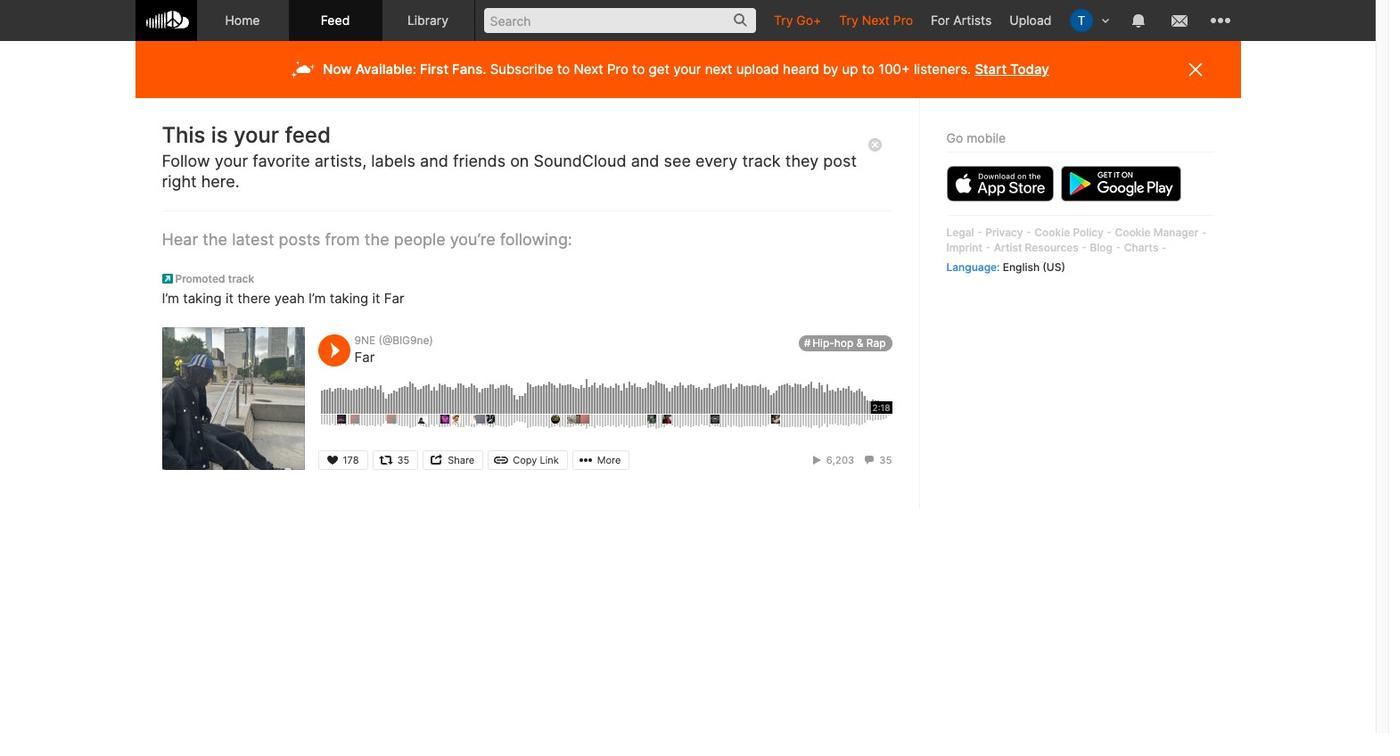 Task type: locate. For each thing, give the bounding box(es) containing it.
1 horizontal spatial pro
[[894, 12, 913, 28]]

3 to from the left
[[862, 61, 875, 78]]

1 horizontal spatial taking
[[330, 290, 369, 307]]

1 horizontal spatial and
[[631, 152, 660, 170]]

to left get
[[632, 61, 645, 78]]

hip-hop & rap link
[[799, 335, 892, 351]]

1 horizontal spatial it
[[372, 290, 380, 307]]

it up 9ne
[[372, 290, 380, 307]]

try go+
[[774, 12, 822, 28]]

1 horizontal spatial 35
[[880, 454, 892, 466]]

1 horizontal spatial try
[[840, 12, 859, 28]]

try right go+
[[840, 12, 859, 28]]

try next pro
[[840, 12, 913, 28]]

1 cookie from the left
[[1035, 226, 1071, 239]]

latest
[[232, 230, 274, 249]]

every
[[696, 152, 738, 170]]

pro inside try next pro link
[[894, 12, 913, 28]]

0 vertical spatial next
[[862, 12, 890, 28]]

hip-hop & rap
[[813, 336, 886, 350]]

2 horizontal spatial to
[[862, 61, 875, 78]]

pro left for
[[894, 12, 913, 28]]

2 35 from the left
[[880, 454, 892, 466]]

your right get
[[674, 61, 702, 78]]

i'm
[[162, 290, 179, 307], [309, 290, 326, 307]]

to right subscribe
[[557, 61, 570, 78]]

2 try from the left
[[840, 12, 859, 28]]

⁃ right blog
[[1116, 241, 1122, 254]]

1 the from the left
[[203, 230, 228, 249]]

more button
[[572, 450, 630, 470]]

copy link
[[513, 454, 559, 466]]

you're
[[450, 230, 496, 249]]

the right hear
[[203, 230, 228, 249]]

1 horizontal spatial track
[[743, 152, 781, 170]]

to right up
[[862, 61, 875, 78]]

copy link button
[[488, 450, 568, 470]]

1 35 from the left
[[397, 454, 410, 466]]

track up there
[[228, 272, 254, 286]]

yeah
[[274, 290, 305, 307]]

i'm down promoted at left top
[[162, 290, 179, 307]]

people
[[394, 230, 446, 249]]

taking
[[183, 290, 222, 307], [330, 290, 369, 307]]

taking down promoted at left top
[[183, 290, 222, 307]]

upload link
[[1001, 0, 1061, 40]]

library
[[408, 12, 449, 28]]

⁃ left artist at the top of page
[[986, 241, 991, 254]]

try for try go+
[[774, 12, 793, 28]]

they
[[786, 152, 819, 170]]

language:
[[947, 260, 1000, 273]]

try
[[774, 12, 793, 28], [840, 12, 859, 28]]

home link
[[197, 0, 289, 41]]

35 right 6,203
[[880, 454, 892, 466]]

0 horizontal spatial far
[[355, 349, 375, 366]]

for
[[931, 12, 950, 28]]

policy
[[1073, 226, 1104, 239]]

cookie
[[1035, 226, 1071, 239], [1116, 226, 1151, 239]]

artists
[[954, 12, 992, 28]]

0 horizontal spatial cookie
[[1035, 226, 1071, 239]]

cookie up resources
[[1035, 226, 1071, 239]]

Search search field
[[484, 8, 756, 33]]

&
[[857, 336, 864, 350]]

go
[[947, 130, 964, 145]]

imprint link
[[947, 241, 983, 254]]

0 vertical spatial pro
[[894, 12, 913, 28]]

following:
[[500, 230, 573, 249]]

and left see
[[631, 152, 660, 170]]

pro left get
[[607, 61, 629, 78]]

1 horizontal spatial far
[[384, 290, 405, 307]]

⁃ up artist resources link
[[1026, 226, 1032, 239]]

track: far by 9ne (@<a href="/big9ne">big9ne</a>) group
[[162, 272, 892, 477]]

far
[[384, 290, 405, 307], [355, 349, 375, 366]]

legal link
[[947, 226, 975, 239]]

i'm right yeah at the left top of page
[[309, 290, 326, 307]]

your up here.
[[215, 152, 248, 170]]

it left there
[[226, 290, 234, 307]]

1 it from the left
[[226, 290, 234, 307]]

upload
[[737, 61, 780, 78]]

2 it from the left
[[372, 290, 380, 307]]

1 vertical spatial next
[[574, 61, 604, 78]]

and right labels
[[420, 152, 449, 170]]

mobile
[[967, 130, 1006, 145]]

now available: first fans. subscribe to next pro to get your next upload heard by up to 100+ listeners. start today
[[323, 61, 1050, 78]]

far inside promoted track i'm taking it there yeah i'm taking it far
[[384, 290, 405, 307]]

far up 9ne            (@big9ne) link
[[384, 290, 405, 307]]

listeners.
[[914, 61, 972, 78]]

0 horizontal spatial try
[[774, 12, 793, 28]]

the
[[203, 230, 228, 249], [365, 230, 390, 249]]

hop
[[835, 336, 854, 350]]

is
[[211, 122, 228, 148]]

follow
[[162, 152, 210, 170]]

0 vertical spatial your
[[674, 61, 702, 78]]

follow your favorite artists, labels and friends on soundcloud
[[162, 152, 627, 170]]

english
[[1003, 260, 1040, 273]]

it
[[226, 290, 234, 307], [372, 290, 380, 307]]

1 horizontal spatial cookie
[[1116, 226, 1151, 239]]

0 horizontal spatial the
[[203, 230, 228, 249]]

0 vertical spatial far
[[384, 290, 405, 307]]

cookie up charts link
[[1116, 226, 1151, 239]]

1 vertical spatial your
[[234, 122, 279, 148]]

try for try next pro
[[840, 12, 859, 28]]

0 horizontal spatial to
[[557, 61, 570, 78]]

178 button
[[318, 450, 368, 470]]

9ne
[[355, 334, 376, 347]]

⁃ up blog
[[1107, 226, 1113, 239]]

your
[[674, 61, 702, 78], [234, 122, 279, 148], [215, 152, 248, 170]]

0 vertical spatial track
[[743, 152, 781, 170]]

the right from on the left
[[365, 230, 390, 249]]

next
[[862, 12, 890, 28], [574, 61, 604, 78]]

0 horizontal spatial taking
[[183, 290, 222, 307]]

available:
[[356, 61, 417, 78]]

resources
[[1025, 241, 1079, 254]]

try next pro link
[[831, 0, 922, 40]]

heard
[[783, 61, 820, 78]]

1 horizontal spatial i'm
[[309, 290, 326, 307]]

cookie manager link
[[1116, 226, 1199, 239]]

tara schultz's avatar element
[[1070, 9, 1093, 32]]

far down 9ne
[[355, 349, 375, 366]]

178
[[343, 454, 359, 466]]

0 horizontal spatial and
[[420, 152, 449, 170]]

far inside 9ne            (@big9ne) far
[[355, 349, 375, 366]]

1 horizontal spatial to
[[632, 61, 645, 78]]

taking up 9ne
[[330, 290, 369, 307]]

⁃ right manager on the right of page
[[1202, 226, 1208, 239]]

0 horizontal spatial it
[[226, 290, 234, 307]]

track
[[743, 152, 781, 170], [228, 272, 254, 286]]

feed link
[[289, 0, 382, 41]]

1 horizontal spatial the
[[365, 230, 390, 249]]

35
[[397, 454, 410, 466], [880, 454, 892, 466]]

0 horizontal spatial i'm
[[162, 290, 179, 307]]

None search field
[[475, 0, 765, 40]]

try left go+
[[774, 12, 793, 28]]

2 the from the left
[[365, 230, 390, 249]]

start
[[975, 61, 1007, 78]]

35 left share popup button
[[397, 454, 410, 466]]

and
[[420, 152, 449, 170], [631, 152, 660, 170]]

track inside promoted track i'm taking it there yeah i'm taking it far
[[228, 272, 254, 286]]

your up "favorite" at the left of the page
[[234, 122, 279, 148]]

0 horizontal spatial pro
[[607, 61, 629, 78]]

legal ⁃ privacy ⁃ cookie policy ⁃ cookie manager ⁃ imprint ⁃ artist resources ⁃ blog ⁃ charts ⁃ language: english (us)
[[947, 226, 1208, 273]]

⁃ down cookie manager link
[[1162, 241, 1168, 254]]

next up 100+
[[862, 12, 890, 28]]

1 vertical spatial far
[[355, 349, 375, 366]]

1 vertical spatial track
[[228, 272, 254, 286]]

track left they
[[743, 152, 781, 170]]

go+
[[797, 12, 822, 28]]

0 horizontal spatial track
[[228, 272, 254, 286]]

6,203
[[827, 454, 855, 466]]

2 and from the left
[[631, 152, 660, 170]]

1 try from the left
[[774, 12, 793, 28]]

next down search search field
[[574, 61, 604, 78]]

0 horizontal spatial 35
[[397, 454, 410, 466]]

35 link
[[863, 454, 892, 466]]

now
[[323, 61, 352, 78]]



Task type: describe. For each thing, give the bounding box(es) containing it.
charts
[[1125, 241, 1159, 254]]

privacy link
[[986, 226, 1024, 239]]

manager
[[1154, 226, 1199, 239]]

far element
[[162, 327, 305, 470]]

this
[[162, 122, 206, 148]]

next
[[705, 61, 733, 78]]

1 horizontal spatial next
[[862, 12, 890, 28]]

upload
[[1010, 12, 1052, 28]]

far link
[[355, 349, 375, 366]]

imprint
[[947, 241, 983, 254]]

blog link
[[1090, 241, 1113, 254]]

hear
[[162, 230, 198, 249]]

promoted
[[175, 272, 225, 286]]

2 vertical spatial your
[[215, 152, 248, 170]]

artists,
[[315, 152, 367, 170]]

privacy
[[986, 226, 1024, 239]]

post
[[824, 152, 857, 170]]

artist
[[994, 241, 1023, 254]]

hip-
[[813, 336, 835, 350]]

fans.
[[452, 61, 487, 78]]

go mobile
[[947, 130, 1006, 145]]

copy
[[513, 454, 537, 466]]

home
[[225, 12, 260, 28]]

artist resources link
[[994, 241, 1079, 254]]

by
[[823, 61, 839, 78]]

100+
[[879, 61, 911, 78]]

friends
[[453, 152, 506, 170]]

first
[[420, 61, 449, 78]]

35 inside popup button
[[397, 454, 410, 466]]

1 taking from the left
[[183, 290, 222, 307]]

and inside and see every track they post right here.
[[631, 152, 660, 170]]

2 taking from the left
[[330, 290, 369, 307]]

more
[[597, 454, 621, 466]]

⁃ right legal
[[977, 226, 983, 239]]

and see every track they post right here.
[[162, 152, 857, 191]]

start today link
[[975, 61, 1050, 78]]

up
[[843, 61, 859, 78]]

promoted track i'm taking it there yeah i'm taking it far
[[162, 272, 405, 307]]

blog
[[1090, 241, 1113, 254]]

9ne            (@big9ne) far
[[355, 334, 433, 366]]

1 i'm from the left
[[162, 290, 179, 307]]

link
[[540, 454, 559, 466]]

track inside and see every track they post right here.
[[743, 152, 781, 170]]

charts link
[[1125, 241, 1159, 254]]

subscribe
[[490, 61, 554, 78]]

35 button
[[372, 450, 419, 470]]

see
[[664, 152, 691, 170]]

on
[[510, 152, 529, 170]]

here.
[[201, 173, 240, 191]]

2 to from the left
[[632, 61, 645, 78]]

soundcloud
[[534, 152, 627, 170]]

cookie policy link
[[1035, 226, 1104, 239]]

track stats element
[[810, 450, 892, 470]]

(@big9ne)
[[379, 334, 433, 347]]

⁃ down the policy
[[1082, 241, 1088, 254]]

(us)
[[1043, 260, 1066, 273]]

there
[[237, 290, 271, 307]]

get
[[649, 61, 670, 78]]

rap
[[867, 336, 886, 350]]

1 vertical spatial pro
[[607, 61, 629, 78]]

0 horizontal spatial next
[[574, 61, 604, 78]]

legal
[[947, 226, 975, 239]]

right
[[162, 173, 197, 191]]

today
[[1011, 61, 1050, 78]]

posts
[[279, 230, 321, 249]]

library link
[[382, 0, 475, 41]]

labels
[[371, 152, 416, 170]]

share button
[[423, 450, 484, 470]]

1 and from the left
[[420, 152, 449, 170]]

try go+ link
[[765, 0, 831, 40]]

hear the latest posts from the people you're following:
[[162, 230, 573, 249]]

35 inside 'track stats' element
[[880, 454, 892, 466]]

from
[[325, 230, 360, 249]]

2 i'm from the left
[[309, 290, 326, 307]]

2 cookie from the left
[[1116, 226, 1151, 239]]

favorite
[[253, 152, 310, 170]]

9ne            (@big9ne) link
[[355, 334, 433, 347]]

for artists
[[931, 12, 992, 28]]

share
[[448, 454, 475, 466]]

1 to from the left
[[557, 61, 570, 78]]

feed
[[285, 122, 331, 148]]



Task type: vqa. For each thing, say whether or not it's contained in the screenshot.
Hear the latest posts from the people you're following:
yes



